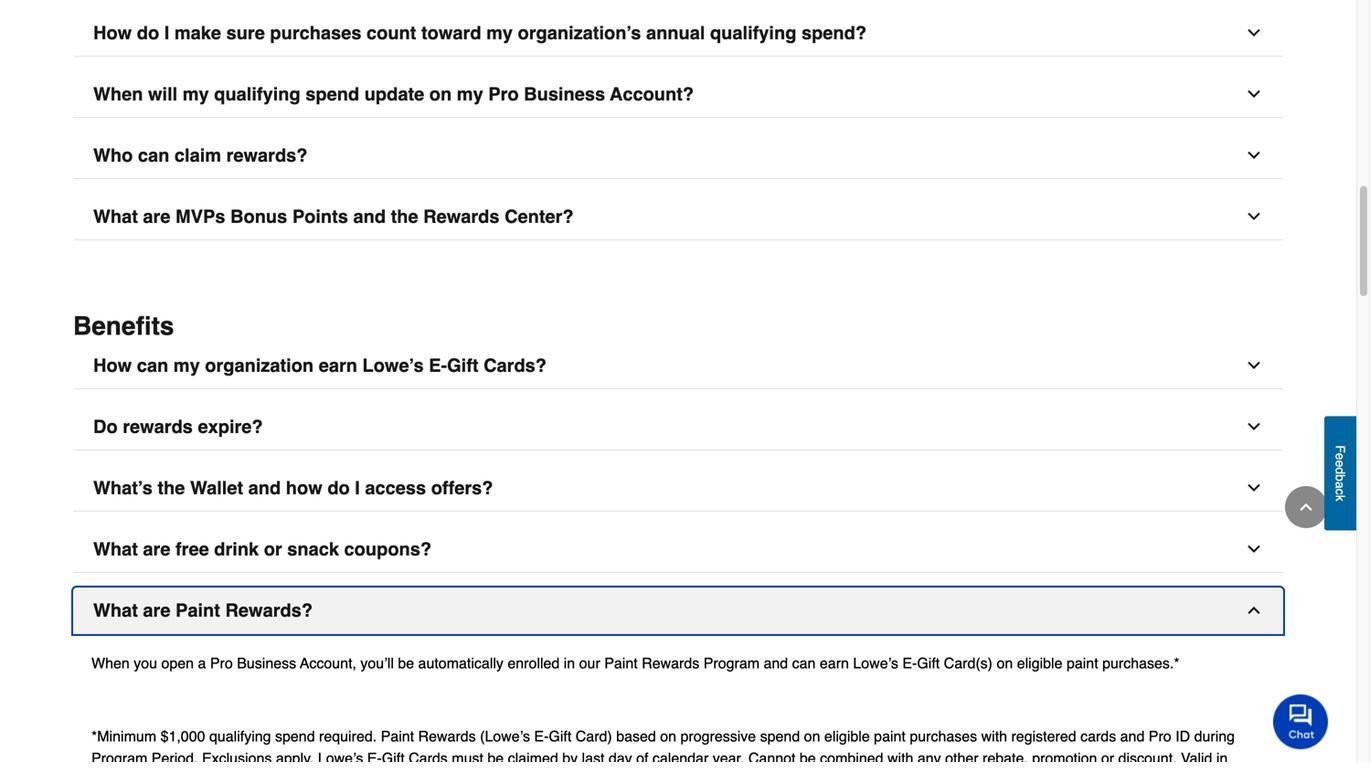 Task type: vqa. For each thing, say whether or not it's contained in the screenshot.
the left I
yes



Task type: locate. For each thing, give the bounding box(es) containing it.
gift
[[447, 355, 479, 376], [917, 655, 940, 672], [549, 728, 572, 745], [382, 750, 405, 762]]

2 chevron down image from the top
[[1245, 418, 1263, 436]]

0 vertical spatial purchases
[[270, 22, 361, 43]]

2 vertical spatial what
[[93, 600, 138, 621]]

1 horizontal spatial paint
[[381, 728, 414, 745]]

1 vertical spatial are
[[143, 539, 170, 560]]

chevron down image inside when will my qualifying spend update on my pro business account? button
[[1245, 85, 1263, 103]]

1 horizontal spatial with
[[981, 728, 1007, 745]]

are left mvps
[[143, 206, 170, 227]]

1 vertical spatial eligible
[[824, 728, 870, 745]]

chevron up image
[[1245, 602, 1263, 620]]

business down organization's
[[524, 84, 605, 105]]

purchases up any
[[910, 728, 977, 745]]

drink
[[214, 539, 259, 560]]

period.
[[152, 750, 198, 762]]

1 horizontal spatial a
[[1333, 482, 1348, 489]]

what are mvps bonus points and the rewards center?
[[93, 206, 574, 227]]

qualifying inside *minimum $1,000 qualifying spend required. paint rewards (lowe's e-gift card) based on progressive spend on eligible paint purchases with registered cards and pro id during program period. exclusions apply. lowe's e-gift cards must be claimed by last day of calendar year. cannot be combined with any other rebate, promotion or discount. valid i
[[209, 728, 271, 745]]

be
[[398, 655, 414, 672], [488, 750, 504, 762], [800, 750, 816, 762]]

program
[[704, 655, 760, 672], [91, 750, 147, 762]]

0 vertical spatial the
[[391, 206, 418, 227]]

1 vertical spatial business
[[237, 655, 296, 672]]

when
[[93, 84, 143, 105], [91, 655, 130, 672]]

1 vertical spatial i
[[355, 478, 360, 499]]

1 vertical spatial lowe's
[[853, 655, 898, 672]]

e- left cards?
[[429, 355, 447, 376]]

the
[[391, 206, 418, 227], [158, 478, 185, 499]]

1 vertical spatial what
[[93, 539, 138, 560]]

0 horizontal spatial business
[[237, 655, 296, 672]]

3 what from the top
[[93, 600, 138, 621]]

what inside button
[[93, 539, 138, 560]]

paint inside button
[[176, 600, 220, 621]]

0 vertical spatial earn
[[319, 355, 357, 376]]

0 vertical spatial eligible
[[1017, 655, 1063, 672]]

pro down how do i make sure purchases count toward my organization's annual qualifying spend? on the top of the page
[[488, 84, 519, 105]]

will
[[148, 84, 178, 105]]

open
[[161, 655, 194, 672]]

e up d
[[1333, 453, 1348, 460]]

how left make
[[93, 22, 132, 43]]

a
[[1333, 482, 1348, 489], [198, 655, 206, 672]]

exclusions
[[202, 750, 272, 762]]

2 what from the top
[[93, 539, 138, 560]]

1 horizontal spatial the
[[391, 206, 418, 227]]

gift left cards
[[382, 750, 405, 762]]

my inside button
[[173, 355, 200, 376]]

are for mvps
[[143, 206, 170, 227]]

a inside 'button'
[[1333, 482, 1348, 489]]

progressive
[[681, 728, 756, 745]]

4 chevron down image from the top
[[1245, 357, 1263, 375]]

i left access
[[355, 478, 360, 499]]

i left make
[[164, 22, 169, 43]]

4 chevron down image from the top
[[1245, 540, 1263, 559]]

are inside what are mvps bonus points and the rewards center? button
[[143, 206, 170, 227]]

0 horizontal spatial purchases
[[270, 22, 361, 43]]

business down rewards? on the left of the page
[[237, 655, 296, 672]]

the inside button
[[391, 206, 418, 227]]

when left will
[[93, 84, 143, 105]]

when left you
[[91, 655, 130, 672]]

apply.
[[276, 750, 314, 762]]

1 vertical spatial qualifying
[[214, 84, 300, 105]]

annual
[[646, 22, 705, 43]]

what are mvps bonus points and the rewards center? button
[[73, 194, 1283, 240]]

benefits
[[73, 312, 174, 341]]

are inside what are paint rewards? button
[[143, 600, 170, 621]]

are left free
[[143, 539, 170, 560]]

0 vertical spatial program
[[704, 655, 760, 672]]

chevron down image
[[1245, 85, 1263, 103], [1245, 146, 1263, 165], [1245, 208, 1263, 226], [1245, 357, 1263, 375]]

0 vertical spatial a
[[1333, 482, 1348, 489]]

1 vertical spatial paint
[[874, 728, 906, 745]]

paint left purchases.*
[[1067, 655, 1098, 672]]

purchases inside *minimum $1,000 qualifying spend required. paint rewards (lowe's e-gift card) based on progressive spend on eligible paint purchases with registered cards and pro id during program period. exclusions apply. lowe's e-gift cards must be claimed by last day of calendar year. cannot be combined with any other rebate, promotion or discount. valid i
[[910, 728, 977, 745]]

with
[[981, 728, 1007, 745], [888, 750, 914, 762]]

how do i make sure purchases count toward my organization's annual qualifying spend?
[[93, 22, 867, 43]]

0 vertical spatial or
[[264, 539, 282, 560]]

1 e from the top
[[1333, 453, 1348, 460]]

what's
[[93, 478, 152, 499]]

pro left id
[[1149, 728, 1172, 745]]

2 e from the top
[[1333, 460, 1348, 467]]

2 how from the top
[[93, 355, 132, 376]]

paint up "open"
[[176, 600, 220, 621]]

2 vertical spatial rewards
[[418, 728, 476, 745]]

1 how from the top
[[93, 22, 132, 43]]

2 vertical spatial are
[[143, 600, 170, 621]]

0 horizontal spatial earn
[[319, 355, 357, 376]]

my right "toward"
[[486, 22, 513, 43]]

day
[[609, 750, 632, 762]]

automatically
[[418, 655, 504, 672]]

when will my qualifying spend update on my pro business account?
[[93, 84, 694, 105]]

0 horizontal spatial the
[[158, 478, 185, 499]]

chevron down image inside the what are free drink or snack coupons? button
[[1245, 540, 1263, 559]]

1 vertical spatial the
[[158, 478, 185, 499]]

what for what are mvps bonus points and the rewards center?
[[93, 206, 138, 227]]

account,
[[300, 655, 356, 672]]

0 vertical spatial qualifying
[[710, 22, 797, 43]]

who
[[93, 145, 133, 166]]

d
[[1333, 467, 1348, 474]]

1 horizontal spatial business
[[524, 84, 605, 105]]

when will my qualifying spend update on my pro business account? button
[[73, 71, 1283, 118]]

2 vertical spatial paint
[[381, 728, 414, 745]]

1 vertical spatial paint
[[604, 655, 638, 672]]

paint inside *minimum $1,000 qualifying spend required. paint rewards (lowe's e-gift card) based on progressive spend on eligible paint purchases with registered cards and pro id during program period. exclusions apply. lowe's e-gift cards must be claimed by last day of calendar year. cannot be combined with any other rebate, promotion or discount. valid i
[[381, 728, 414, 745]]

0 horizontal spatial or
[[264, 539, 282, 560]]

0 vertical spatial rewards
[[423, 206, 500, 227]]

or
[[264, 539, 282, 560], [1101, 750, 1114, 762]]

1 chevron down image from the top
[[1245, 85, 1263, 103]]

paint up cards
[[381, 728, 414, 745]]

paint
[[176, 600, 220, 621], [604, 655, 638, 672], [381, 728, 414, 745]]

how do i make sure purchases count toward my organization's annual qualifying spend? button
[[73, 10, 1283, 57]]

1 horizontal spatial eligible
[[1017, 655, 1063, 672]]

c
[[1333, 489, 1348, 495]]

eligible up combined
[[824, 728, 870, 745]]

1 vertical spatial or
[[1101, 750, 1114, 762]]

1 vertical spatial when
[[91, 655, 130, 672]]

what are paint rewards? button
[[73, 588, 1283, 634]]

my
[[486, 22, 513, 43], [183, 84, 209, 105], [457, 84, 483, 105], [173, 355, 200, 376]]

1 horizontal spatial purchases
[[910, 728, 977, 745]]

1 vertical spatial how
[[93, 355, 132, 376]]

qualifying right annual
[[710, 22, 797, 43]]

or down cards
[[1101, 750, 1114, 762]]

0 vertical spatial can
[[138, 145, 169, 166]]

and
[[353, 206, 386, 227], [248, 478, 281, 499], [764, 655, 788, 672], [1120, 728, 1145, 745]]

our
[[579, 655, 600, 672]]

who can claim rewards? button
[[73, 133, 1283, 179]]

0 vertical spatial do
[[137, 22, 159, 43]]

with up rebate,
[[981, 728, 1007, 745]]

rewards down what are paint rewards? button in the bottom of the page
[[642, 655, 700, 672]]

lowe's inside button
[[362, 355, 424, 376]]

chevron down image inside who can claim rewards? button
[[1245, 146, 1263, 165]]

0 vertical spatial business
[[524, 84, 605, 105]]

be right you'll
[[398, 655, 414, 672]]

1 horizontal spatial paint
[[1067, 655, 1098, 672]]

business
[[524, 84, 605, 105], [237, 655, 296, 672]]

e- inside button
[[429, 355, 447, 376]]

are
[[143, 206, 170, 227], [143, 539, 170, 560], [143, 600, 170, 621]]

do rewards expire? button
[[73, 404, 1283, 451]]

chevron down image inside what are mvps bonus points and the rewards center? button
[[1245, 208, 1263, 226]]

rewards left center?
[[423, 206, 500, 227]]

chevron down image inside the how can my organization earn lowe's e-gift cards? button
[[1245, 357, 1263, 375]]

be right cannot
[[800, 750, 816, 762]]

lowe's
[[362, 355, 424, 376], [853, 655, 898, 672], [318, 750, 363, 762]]

what are free drink or snack coupons?
[[93, 539, 432, 560]]

1 chevron down image from the top
[[1245, 24, 1263, 42]]

how for how do i make sure purchases count toward my organization's annual qualifying spend?
[[93, 22, 132, 43]]

what inside button
[[93, 600, 138, 621]]

3 are from the top
[[143, 600, 170, 621]]

on up combined
[[804, 728, 820, 745]]

on right update
[[429, 84, 452, 105]]

2 horizontal spatial paint
[[604, 655, 638, 672]]

0 vertical spatial are
[[143, 206, 170, 227]]

chevron down image
[[1245, 24, 1263, 42], [1245, 418, 1263, 436], [1245, 479, 1263, 497], [1245, 540, 1263, 559]]

with left any
[[888, 750, 914, 762]]

purchases
[[270, 22, 361, 43], [910, 728, 977, 745]]

can inside the how can my organization earn lowe's e-gift cards? button
[[137, 355, 168, 376]]

1 are from the top
[[143, 206, 170, 227]]

do
[[137, 22, 159, 43], [328, 478, 350, 499]]

on
[[429, 84, 452, 105], [997, 655, 1013, 672], [660, 728, 676, 745], [804, 728, 820, 745]]

paint
[[1067, 655, 1098, 672], [874, 728, 906, 745]]

what inside button
[[93, 206, 138, 227]]

e
[[1333, 453, 1348, 460], [1333, 460, 1348, 467]]

or right drink
[[264, 539, 282, 560]]

chevron down image for i
[[1245, 479, 1263, 497]]

1 horizontal spatial pro
[[488, 84, 519, 105]]

e-
[[429, 355, 447, 376], [903, 655, 917, 672], [534, 728, 549, 745], [367, 750, 382, 762]]

1 vertical spatial do
[[328, 478, 350, 499]]

1 vertical spatial pro
[[210, 655, 233, 672]]

0 horizontal spatial paint
[[874, 728, 906, 745]]

qualifying up exclusions at bottom left
[[209, 728, 271, 745]]

f e e d b a c k
[[1333, 445, 1348, 501]]

3 chevron down image from the top
[[1245, 479, 1263, 497]]

or inside *minimum $1,000 qualifying spend required. paint rewards (lowe's e-gift card) based on progressive spend on eligible paint purchases with registered cards and pro id during program period. exclusions apply. lowe's e-gift cards must be claimed by last day of calendar year. cannot be combined with any other rebate, promotion or discount. valid i
[[1101, 750, 1114, 762]]

f
[[1333, 445, 1348, 453]]

do right how
[[328, 478, 350, 499]]

gift left card(s)
[[917, 655, 940, 672]]

chevron down image for count
[[1245, 24, 1263, 42]]

you'll
[[361, 655, 394, 672]]

center?
[[505, 206, 574, 227]]

1 horizontal spatial or
[[1101, 750, 1114, 762]]

can inside who can claim rewards? button
[[138, 145, 169, 166]]

are up you
[[143, 600, 170, 621]]

0 horizontal spatial paint
[[176, 600, 220, 621]]

2 vertical spatial qualifying
[[209, 728, 271, 745]]

what down what's
[[93, 539, 138, 560]]

paint right the our
[[604, 655, 638, 672]]

eligible
[[1017, 655, 1063, 672], [824, 728, 870, 745]]

during
[[1194, 728, 1235, 745]]

chevron up image
[[1297, 498, 1315, 516]]

pro inside *minimum $1,000 qualifying spend required. paint rewards (lowe's e-gift card) based on progressive spend on eligible paint purchases with registered cards and pro id during program period. exclusions apply. lowe's e-gift cards must be claimed by last day of calendar year. cannot be combined with any other rebate, promotion or discount. valid i
[[1149, 728, 1172, 745]]

how down benefits
[[93, 355, 132, 376]]

spend left update
[[306, 84, 359, 105]]

0 vertical spatial i
[[164, 22, 169, 43]]

other
[[945, 750, 979, 762]]

rewards inside *minimum $1,000 qualifying spend required. paint rewards (lowe's e-gift card) based on progressive spend on eligible paint purchases with registered cards and pro id during program period. exclusions apply. lowe's e-gift cards must be claimed by last day of calendar year. cannot be combined with any other rebate, promotion or discount. valid i
[[418, 728, 476, 745]]

0 vertical spatial pro
[[488, 84, 519, 105]]

1 horizontal spatial do
[[328, 478, 350, 499]]

the left wallet
[[158, 478, 185, 499]]

how for how can my organization earn lowe's e-gift cards?
[[93, 355, 132, 376]]

0 vertical spatial what
[[93, 206, 138, 227]]

0 horizontal spatial with
[[888, 750, 914, 762]]

earn
[[319, 355, 357, 376], [820, 655, 849, 672]]

qualifying up rewards?
[[214, 84, 300, 105]]

how inside button
[[93, 22, 132, 43]]

enrolled
[[508, 655, 560, 672]]

1 vertical spatial can
[[137, 355, 168, 376]]

chevron down image for pro
[[1245, 85, 1263, 103]]

1 vertical spatial with
[[888, 750, 914, 762]]

gift inside the how can my organization earn lowe's e-gift cards? button
[[447, 355, 479, 376]]

e up b
[[1333, 460, 1348, 467]]

a right "open"
[[198, 655, 206, 672]]

2 vertical spatial pro
[[1149, 728, 1172, 745]]

how
[[93, 22, 132, 43], [93, 355, 132, 376]]

what are paint rewards?
[[93, 600, 313, 621]]

2 chevron down image from the top
[[1245, 146, 1263, 165]]

1 vertical spatial purchases
[[910, 728, 977, 745]]

lowe's inside *minimum $1,000 qualifying spend required. paint rewards (lowe's e-gift card) based on progressive spend on eligible paint purchases with registered cards and pro id during program period. exclusions apply. lowe's e-gift cards must be claimed by last day of calendar year. cannot be combined with any other rebate, promotion or discount. valid i
[[318, 750, 363, 762]]

eligible right card(s)
[[1017, 655, 1063, 672]]

when inside button
[[93, 84, 143, 105]]

0 horizontal spatial do
[[137, 22, 159, 43]]

be down (lowe's
[[488, 750, 504, 762]]

3 chevron down image from the top
[[1245, 208, 1263, 226]]

e- down required.
[[367, 750, 382, 762]]

what up you
[[93, 600, 138, 621]]

how inside button
[[93, 355, 132, 376]]

valid
[[1181, 750, 1212, 762]]

1 horizontal spatial i
[[355, 478, 360, 499]]

count
[[367, 22, 416, 43]]

a up k
[[1333, 482, 1348, 489]]

pro right "open"
[[210, 655, 233, 672]]

qualifying
[[710, 22, 797, 43], [214, 84, 300, 105], [209, 728, 271, 745]]

the right points
[[391, 206, 418, 227]]

1 what from the top
[[93, 206, 138, 227]]

wallet
[[190, 478, 243, 499]]

what's the wallet and how do i access offers?
[[93, 478, 493, 499]]

0 vertical spatial paint
[[176, 600, 220, 621]]

do left make
[[137, 22, 159, 43]]

what down 'who'
[[93, 206, 138, 227]]

2 vertical spatial lowe's
[[318, 750, 363, 762]]

0 vertical spatial paint
[[1067, 655, 1098, 672]]

and inside button
[[248, 478, 281, 499]]

0 horizontal spatial pro
[[210, 655, 233, 672]]

2 are from the top
[[143, 539, 170, 560]]

by
[[562, 750, 578, 762]]

0 vertical spatial when
[[93, 84, 143, 105]]

chevron down image inside how do i make sure purchases count toward my organization's annual qualifying spend? button
[[1245, 24, 1263, 42]]

cannot
[[749, 750, 796, 762]]

chat invite button image
[[1273, 694, 1329, 750]]

program down *minimum
[[91, 750, 147, 762]]

spend?
[[802, 22, 867, 43]]

2 horizontal spatial pro
[[1149, 728, 1172, 745]]

2 vertical spatial can
[[792, 655, 816, 672]]

0 horizontal spatial be
[[398, 655, 414, 672]]

are inside the what are free drink or snack coupons? button
[[143, 539, 170, 560]]

0 vertical spatial how
[[93, 22, 132, 43]]

e- left card(s)
[[903, 655, 917, 672]]

paint up combined
[[874, 728, 906, 745]]

0 horizontal spatial eligible
[[824, 728, 870, 745]]

1 vertical spatial a
[[198, 655, 206, 672]]

0 vertical spatial lowe's
[[362, 355, 424, 376]]

my up "do rewards expire?"
[[173, 355, 200, 376]]

discount.
[[1118, 750, 1177, 762]]

rebate,
[[983, 750, 1028, 762]]

1 vertical spatial program
[[91, 750, 147, 762]]

0 horizontal spatial a
[[198, 655, 206, 672]]

rewards up cards
[[418, 728, 476, 745]]

when for when you open a pro business account, you'll be automatically enrolled in our paint rewards program and can earn lowe's e-gift card(s) on eligible paint purchases.*
[[91, 655, 130, 672]]

0 horizontal spatial program
[[91, 750, 147, 762]]

purchases right sure on the top
[[270, 22, 361, 43]]

program up progressive
[[704, 655, 760, 672]]

chevron down image inside the what's the wallet and how do i access offers? button
[[1245, 479, 1263, 497]]

on inside button
[[429, 84, 452, 105]]

1 vertical spatial earn
[[820, 655, 849, 672]]

access
[[365, 478, 426, 499]]

spend up apply.
[[275, 728, 315, 745]]

gift left cards?
[[447, 355, 479, 376]]



Task type: describe. For each thing, give the bounding box(es) containing it.
bonus
[[230, 206, 287, 227]]

do rewards expire?
[[93, 416, 263, 437]]

rewards?
[[225, 600, 313, 621]]

spend up cannot
[[760, 728, 800, 745]]

rewards inside button
[[423, 206, 500, 227]]

expire?
[[198, 416, 263, 437]]

how can my organization earn lowe's e-gift cards?
[[93, 355, 547, 376]]

how
[[286, 478, 322, 499]]

what for what are paint rewards?
[[93, 600, 138, 621]]

registered
[[1011, 728, 1076, 745]]

*minimum $1,000 qualifying spend required. paint rewards (lowe's e-gift card) based on progressive spend on eligible paint purchases with registered cards and pro id during program period. exclusions apply. lowe's e-gift cards must be claimed by last day of calendar year. cannot be combined with any other rebate, promotion or discount. valid i
[[91, 728, 1235, 762]]

year.
[[713, 750, 744, 762]]

mvps
[[176, 206, 225, 227]]

business inside button
[[524, 84, 605, 105]]

update
[[364, 84, 424, 105]]

are for free
[[143, 539, 170, 560]]

who can claim rewards?
[[93, 145, 308, 166]]

and inside *minimum $1,000 qualifying spend required. paint rewards (lowe's e-gift card) based on progressive spend on eligible paint purchases with registered cards and pro id during program period. exclusions apply. lowe's e-gift cards must be claimed by last day of calendar year. cannot be combined with any other rebate, promotion or discount. valid i
[[1120, 728, 1145, 745]]

sure
[[226, 22, 265, 43]]

and inside button
[[353, 206, 386, 227]]

gift up 'by'
[[549, 728, 572, 745]]

what are free drink or snack coupons? button
[[73, 527, 1283, 573]]

(lowe's
[[480, 728, 530, 745]]

points
[[292, 206, 348, 227]]

my right will
[[183, 84, 209, 105]]

when for when will my qualifying spend update on my pro business account?
[[93, 84, 143, 105]]

of
[[636, 750, 649, 762]]

program inside *minimum $1,000 qualifying spend required. paint rewards (lowe's e-gift card) based on progressive spend on eligible paint purchases with registered cards and pro id during program period. exclusions apply. lowe's e-gift cards must be claimed by last day of calendar year. cannot be combined with any other rebate, promotion or discount. valid i
[[91, 750, 147, 762]]

account?
[[610, 84, 694, 105]]

scroll to top element
[[1285, 486, 1327, 528]]

organization
[[205, 355, 314, 376]]

required.
[[319, 728, 377, 745]]

f e e d b a c k button
[[1325, 416, 1356, 530]]

must
[[452, 750, 483, 762]]

make
[[174, 22, 221, 43]]

the inside button
[[158, 478, 185, 499]]

calendar
[[653, 750, 709, 762]]

chevron down image for cards?
[[1245, 357, 1263, 375]]

1 horizontal spatial be
[[488, 750, 504, 762]]

id
[[1176, 728, 1190, 745]]

1 horizontal spatial program
[[704, 655, 760, 672]]

chevron down image for coupons?
[[1245, 540, 1263, 559]]

toward
[[421, 22, 481, 43]]

what for what are free drink or snack coupons?
[[93, 539, 138, 560]]

purchases inside button
[[270, 22, 361, 43]]

my down how do i make sure purchases count toward my organization's annual qualifying spend? on the top of the page
[[457, 84, 483, 105]]

or inside the what are free drink or snack coupons? button
[[264, 539, 282, 560]]

k
[[1333, 495, 1348, 501]]

cards
[[409, 750, 448, 762]]

1 vertical spatial rewards
[[642, 655, 700, 672]]

in
[[564, 655, 575, 672]]

what's the wallet and how do i access offers? button
[[73, 465, 1283, 512]]

pro inside button
[[488, 84, 519, 105]]

paint inside *minimum $1,000 qualifying spend required. paint rewards (lowe's e-gift card) based on progressive spend on eligible paint purchases with registered cards and pro id during program period. exclusions apply. lowe's e-gift cards must be claimed by last day of calendar year. cannot be combined with any other rebate, promotion or discount. valid i
[[874, 728, 906, 745]]

card)
[[576, 728, 612, 745]]

can for my
[[137, 355, 168, 376]]

0 horizontal spatial i
[[164, 22, 169, 43]]

combined
[[820, 750, 883, 762]]

organization's
[[518, 22, 641, 43]]

0 vertical spatial with
[[981, 728, 1007, 745]]

how can my organization earn lowe's e-gift cards? button
[[73, 343, 1283, 389]]

earn inside button
[[319, 355, 357, 376]]

do
[[93, 416, 118, 437]]

1 horizontal spatial earn
[[820, 655, 849, 672]]

you
[[134, 655, 157, 672]]

rewards?
[[226, 145, 308, 166]]

based
[[616, 728, 656, 745]]

eligible inside *minimum $1,000 qualifying spend required. paint rewards (lowe's e-gift card) based on progressive spend on eligible paint purchases with registered cards and pro id during program period. exclusions apply. lowe's e-gift cards must be claimed by last day of calendar year. cannot be combined with any other rebate, promotion or discount. valid i
[[824, 728, 870, 745]]

last
[[582, 750, 605, 762]]

coupons?
[[344, 539, 432, 560]]

chevron down image inside do rewards expire? button
[[1245, 418, 1263, 436]]

*minimum
[[91, 728, 156, 745]]

e- up "claimed" on the bottom
[[534, 728, 549, 745]]

b
[[1333, 474, 1348, 482]]

snack
[[287, 539, 339, 560]]

chevron down image for center?
[[1245, 208, 1263, 226]]

$1,000
[[160, 728, 205, 745]]

2 horizontal spatial be
[[800, 750, 816, 762]]

offers?
[[431, 478, 493, 499]]

claimed
[[508, 750, 558, 762]]

cards
[[1081, 728, 1116, 745]]

are for paint
[[143, 600, 170, 621]]

promotion
[[1032, 750, 1097, 762]]

any
[[918, 750, 941, 762]]

can for claim
[[138, 145, 169, 166]]

on up calendar
[[660, 728, 676, 745]]

spend inside button
[[306, 84, 359, 105]]

claim
[[174, 145, 221, 166]]

rewards
[[123, 416, 193, 437]]

card(s)
[[944, 655, 993, 672]]

on right card(s)
[[997, 655, 1013, 672]]

when you open a pro business account, you'll be automatically enrolled in our paint rewards program and can earn lowe's e-gift card(s) on eligible paint purchases.*
[[91, 655, 1184, 672]]

cards?
[[484, 355, 547, 376]]

free
[[176, 539, 209, 560]]



